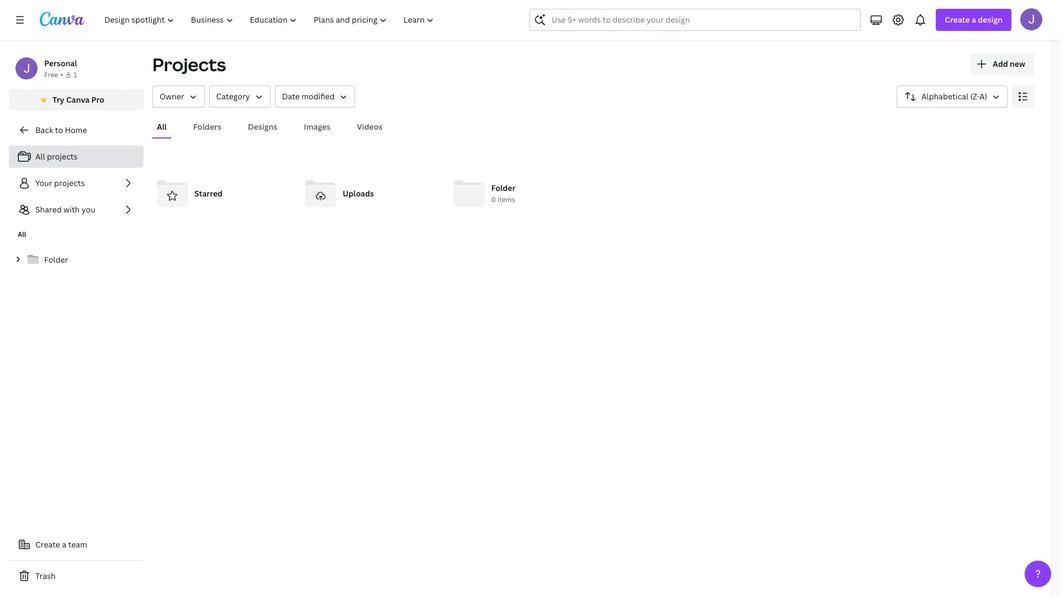 Task type: locate. For each thing, give the bounding box(es) containing it.
projects
[[152, 52, 226, 76]]

0 vertical spatial folder
[[492, 183, 516, 194]]

projects
[[47, 151, 78, 162], [54, 178, 85, 188]]

create inside button
[[35, 540, 60, 550]]

a left team
[[62, 540, 66, 550]]

trash
[[35, 571, 56, 582]]

Date modified button
[[275, 86, 355, 108]]

0 horizontal spatial all
[[18, 230, 26, 239]]

folder up items
[[492, 183, 516, 194]]

your projects link
[[9, 172, 144, 194]]

a)
[[980, 91, 988, 102]]

folder down shared
[[44, 255, 68, 265]]

a
[[972, 14, 977, 25], [62, 540, 66, 550]]

create a design button
[[937, 9, 1012, 31]]

all button
[[152, 117, 171, 138]]

try
[[53, 94, 64, 105]]

with
[[64, 204, 80, 215]]

0 vertical spatial create
[[946, 14, 971, 25]]

trash link
[[9, 566, 144, 588]]

0 vertical spatial a
[[972, 14, 977, 25]]

0
[[492, 195, 496, 205]]

Owner button
[[152, 86, 205, 108]]

personal
[[44, 58, 77, 69]]

2 vertical spatial all
[[18, 230, 26, 239]]

alphabetical
[[922, 91, 969, 102]]

all inside list
[[35, 151, 45, 162]]

projects inside 'all projects' link
[[47, 151, 78, 162]]

back to home link
[[9, 119, 144, 141]]

a left design
[[972, 14, 977, 25]]

None search field
[[530, 9, 862, 31]]

folders
[[193, 122, 222, 132]]

shared with you link
[[9, 199, 144, 221]]

create a design
[[946, 14, 1003, 25]]

1 horizontal spatial all
[[35, 151, 45, 162]]

(z-
[[971, 91, 980, 102]]

all projects
[[35, 151, 78, 162]]

back to home
[[35, 125, 87, 135]]

team
[[68, 540, 87, 550]]

Sort by button
[[897, 86, 1008, 108]]

projects right your
[[54, 178, 85, 188]]

create for create a team
[[35, 540, 60, 550]]

all inside "button"
[[157, 122, 167, 132]]

1 horizontal spatial folder
[[492, 183, 516, 194]]

0 horizontal spatial create
[[35, 540, 60, 550]]

1 vertical spatial projects
[[54, 178, 85, 188]]

0 vertical spatial all
[[157, 122, 167, 132]]

add
[[993, 59, 1009, 69]]

modified
[[302, 91, 335, 102]]

1 horizontal spatial a
[[972, 14, 977, 25]]

1 vertical spatial folder
[[44, 255, 68, 265]]

projects for all projects
[[47, 151, 78, 162]]

list containing all projects
[[9, 146, 144, 221]]

folders button
[[189, 117, 226, 138]]

a inside dropdown button
[[972, 14, 977, 25]]

starred
[[194, 188, 223, 199]]

create left design
[[946, 14, 971, 25]]

all
[[157, 122, 167, 132], [35, 151, 45, 162], [18, 230, 26, 239]]

0 horizontal spatial folder
[[44, 255, 68, 265]]

0 vertical spatial projects
[[47, 151, 78, 162]]

uploads link
[[301, 174, 441, 214]]

2 horizontal spatial all
[[157, 122, 167, 132]]

try canva pro
[[53, 94, 104, 105]]

folder link
[[9, 249, 144, 272]]

new
[[1011, 59, 1026, 69]]

items
[[498, 195, 515, 205]]

all for all projects
[[35, 151, 45, 162]]

images
[[304, 122, 331, 132]]

projects down back to home
[[47, 151, 78, 162]]

create inside dropdown button
[[946, 14, 971, 25]]

Category button
[[209, 86, 271, 108]]

free •
[[44, 70, 63, 80]]

1 horizontal spatial create
[[946, 14, 971, 25]]

shared with you
[[35, 204, 95, 215]]

0 horizontal spatial a
[[62, 540, 66, 550]]

projects for your projects
[[54, 178, 85, 188]]

top level navigation element
[[97, 9, 444, 31]]

1 vertical spatial a
[[62, 540, 66, 550]]

1
[[73, 70, 77, 80]]

a inside button
[[62, 540, 66, 550]]

pro
[[91, 94, 104, 105]]

1 vertical spatial create
[[35, 540, 60, 550]]

shared
[[35, 204, 62, 215]]

list
[[9, 146, 144, 221]]

you
[[82, 204, 95, 215]]

folder
[[492, 183, 516, 194], [44, 255, 68, 265]]

free
[[44, 70, 58, 80]]

create
[[946, 14, 971, 25], [35, 540, 60, 550]]

projects inside your projects link
[[54, 178, 85, 188]]

1 vertical spatial all
[[35, 151, 45, 162]]

create left team
[[35, 540, 60, 550]]



Task type: describe. For each thing, give the bounding box(es) containing it.
your
[[35, 178, 52, 188]]

back
[[35, 125, 53, 135]]

videos
[[357, 122, 383, 132]]

images button
[[300, 117, 335, 138]]

try canva pro button
[[9, 90, 144, 111]]

your projects
[[35, 178, 85, 188]]

•
[[60, 70, 63, 80]]

owner
[[160, 91, 184, 102]]

starred link
[[152, 174, 292, 214]]

canva
[[66, 94, 90, 105]]

create for create a design
[[946, 14, 971, 25]]

a for team
[[62, 540, 66, 550]]

designs button
[[244, 117, 282, 138]]

folder 0 items
[[492, 183, 516, 205]]

uploads
[[343, 188, 374, 199]]

create a team
[[35, 540, 87, 550]]

all for all "button"
[[157, 122, 167, 132]]

add new
[[993, 59, 1026, 69]]

date
[[282, 91, 300, 102]]

category
[[216, 91, 250, 102]]

home
[[65, 125, 87, 135]]

designs
[[248, 122, 278, 132]]

jacob simon image
[[1021, 8, 1043, 30]]

all projects link
[[9, 146, 144, 168]]

Search search field
[[552, 9, 839, 30]]

date modified
[[282, 91, 335, 102]]

a for design
[[972, 14, 977, 25]]

folder for folder
[[44, 255, 68, 265]]

folder for folder 0 items
[[492, 183, 516, 194]]

create a team button
[[9, 534, 144, 556]]

add new button
[[971, 53, 1035, 75]]

to
[[55, 125, 63, 135]]

alphabetical (z-a)
[[922, 91, 988, 102]]

videos button
[[353, 117, 387, 138]]

design
[[979, 14, 1003, 25]]



Task type: vqa. For each thing, say whether or not it's contained in the screenshot.
(3)
no



